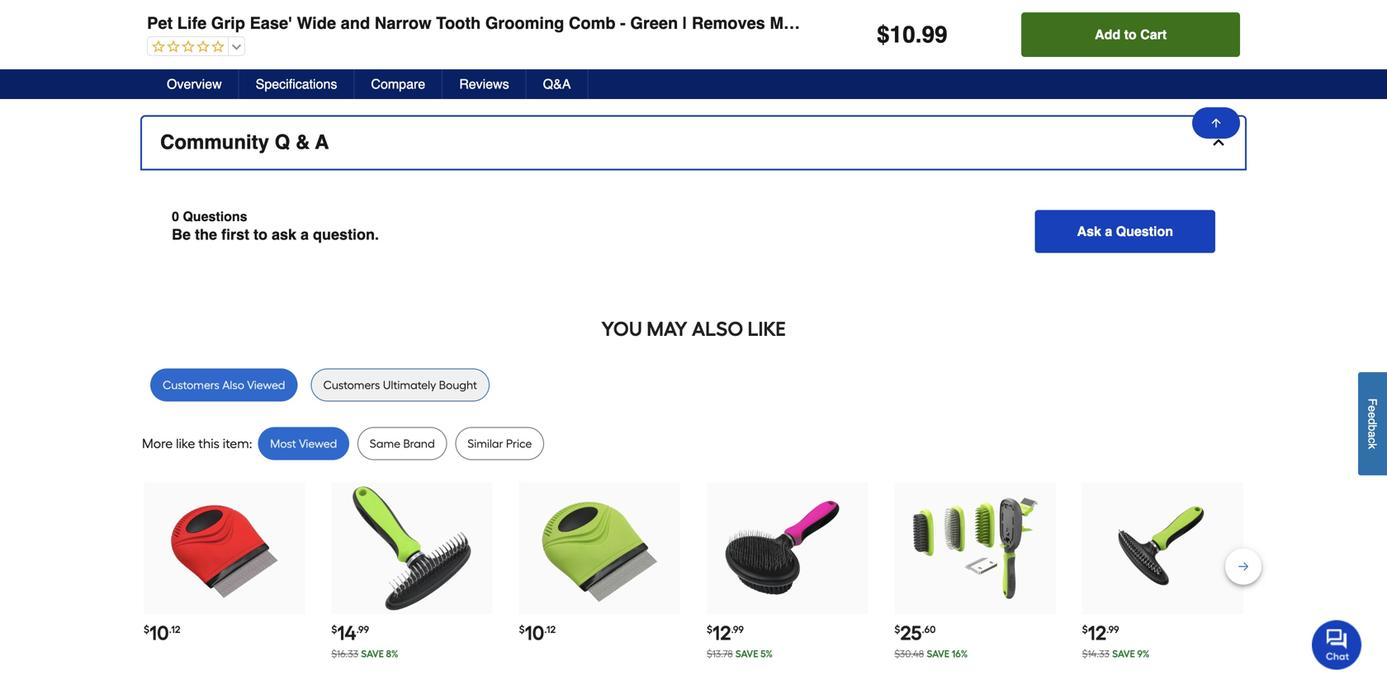 Task type: describe. For each thing, give the bounding box(es) containing it.
add to cart
[[1095, 27, 1167, 42]]

$ 10 . 99
[[877, 21, 948, 48]]

item
[[223, 436, 249, 452]]

community
[[160, 131, 269, 153]]

add
[[1095, 27, 1121, 42]]

ask a question
[[1077, 224, 1173, 239]]

f e e d b a c k button
[[1358, 372, 1387, 475]]

16%
[[952, 648, 968, 660]]

this
[[198, 436, 219, 452]]

you
[[601, 317, 642, 341]]

$30.48 save 16%
[[894, 648, 968, 660]]

$30.48
[[894, 648, 924, 660]]

community q & a button
[[142, 117, 1245, 169]]

mats,
[[770, 14, 812, 33]]

d
[[1366, 418, 1379, 425]]

$ 14 .99
[[331, 621, 369, 645]]

chat invite button image
[[1312, 620, 1362, 670]]

save for save 16%
[[927, 648, 950, 660]]

pet life  grip ease' wide and narrow tooth grooming comb - green | removes mats, tangles, and knots | rubberized grips for precision control
[[147, 14, 1288, 33]]

pet life  'grazer' handheld travel grooming comb - green | stainless steel fine tooth comb | tick removal | premium control | for dogs and cats image
[[535, 484, 664, 613]]

$ 10 .12 for pet life  'grazer' handheld travel grooming comb - red, stainless steel fine tooth comb, tick removal, contoured grip - for dogs and cats image
[[144, 621, 180, 645]]

1 horizontal spatial first
[[652, 8, 674, 23]]

customers also viewed
[[163, 378, 285, 392]]

.
[[915, 21, 922, 48]]

a inside 0 questions be the first to ask a question.
[[301, 226, 309, 243]]

pet
[[147, 14, 173, 33]]

9%
[[1137, 648, 1150, 660]]

most
[[270, 437, 296, 451]]

price
[[506, 437, 532, 451]]

.12 for pet life  'grazer' handheld travel grooming comb - red, stainless steel fine tooth comb, tick removal, contoured grip - for dogs and cats image
[[169, 624, 180, 636]]

0
[[172, 209, 179, 224]]

reviews button
[[443, 69, 526, 99]]

leave
[[692, 8, 724, 23]]

save for save 9%
[[1112, 648, 1135, 660]]

$ 12 .99 for $14.33
[[1082, 621, 1119, 645]]

1 and from the left
[[341, 14, 370, 33]]

knots
[[921, 14, 968, 33]]

1 | from the left
[[683, 14, 687, 33]]

reviews
[[459, 76, 509, 92]]

pet life  'grazer' handheld travel grooming comb - red, stainless steel fine tooth comb, tick removal, contoured grip - for dogs and cats image
[[160, 484, 289, 613]]

customers for customers ultimately bought
[[323, 378, 380, 392]]

$13.78
[[707, 648, 733, 660]]

c
[[1366, 438, 1379, 443]]

chevron up image
[[1210, 134, 1227, 151]]

f
[[1366, 398, 1379, 405]]

12 for $14.33
[[1088, 621, 1107, 645]]

be the first to leave a review
[[611, 8, 777, 23]]

2 and from the left
[[887, 14, 916, 33]]

ultimately
[[383, 378, 436, 392]]

overview button
[[150, 69, 239, 99]]

.12 for pet life  'grazer' handheld travel grooming comb - green | stainless steel fine tooth comb | tick removal | premium control | for dogs and cats image
[[544, 624, 556, 636]]

to inside 0 questions be the first to ask a question.
[[253, 226, 268, 243]]

ease'
[[250, 14, 292, 33]]

overview
[[167, 76, 222, 92]]

precision
[[1150, 14, 1225, 33]]

12 for $13.78
[[713, 621, 731, 645]]

pet life  flex series 2-in-1 dual-sided slicker and bristle grooming pet brush - pink, dual-sided brush, long & flexible bristles, removes loose hairs, mats & tangles image
[[723, 484, 852, 613]]

.60
[[922, 624, 936, 636]]

you may also like
[[601, 317, 786, 341]]

brand
[[403, 437, 435, 451]]

save for save 5%
[[735, 648, 758, 660]]

grooming
[[485, 14, 564, 33]]

arrow up image
[[1210, 116, 1223, 130]]

narrow
[[375, 14, 432, 33]]

0 horizontal spatial also
[[222, 378, 244, 392]]

more
[[142, 436, 173, 452]]

wide
[[297, 14, 336, 33]]

tooth
[[436, 14, 481, 33]]

a inside button
[[1105, 224, 1112, 239]]

0 vertical spatial also
[[692, 317, 743, 341]]

ask
[[1077, 224, 1101, 239]]

most viewed
[[270, 437, 337, 451]]

compare button
[[355, 69, 443, 99]]

more like this item :
[[142, 436, 252, 452]]

&
[[296, 131, 310, 153]]

for
[[1124, 14, 1146, 33]]

$14.33
[[1082, 648, 1110, 660]]

a
[[315, 131, 329, 153]]

25
[[900, 621, 922, 645]]

1 horizontal spatial be
[[611, 8, 627, 23]]

$ inside $ 14 .99
[[331, 624, 337, 636]]

8%
[[386, 648, 398, 660]]

grips
[[1076, 14, 1119, 33]]

be inside 0 questions be the first to ask a question.
[[172, 226, 191, 243]]

0 questions be the first to ask a question.
[[172, 209, 379, 243]]

$ inside the $ 25 .60
[[894, 624, 900, 636]]

a inside button
[[1366, 431, 1379, 438]]



Task type: locate. For each thing, give the bounding box(es) containing it.
1 horizontal spatial to
[[677, 8, 688, 23]]

1 horizontal spatial the
[[630, 8, 649, 23]]

pet life  flex series undercoat dematter grooming pet rake - green | stainless steel | perfect for all fur types | durable & ergonomic image
[[347, 484, 477, 613]]

$ 12 .99 for $13.78
[[707, 621, 744, 645]]

bought
[[439, 378, 477, 392]]

life
[[177, 14, 207, 33]]

2 12 from the left
[[1088, 621, 1107, 645]]

specifications
[[256, 76, 337, 92]]

also left like
[[692, 317, 743, 341]]

1 horizontal spatial customers
[[323, 378, 380, 392]]

0 vertical spatial the
[[630, 8, 649, 23]]

save left 5%
[[735, 648, 758, 660]]

may
[[647, 317, 688, 341]]

1 vertical spatial be
[[172, 226, 191, 243]]

$ 25 .60
[[894, 621, 936, 645]]

.99 for save 8%
[[356, 624, 369, 636]]

to
[[677, 8, 688, 23], [1124, 27, 1137, 42], [253, 226, 268, 243]]

4 save from the left
[[1112, 648, 1135, 660]]

compare
[[371, 76, 425, 92]]

0 horizontal spatial viewed
[[247, 378, 285, 392]]

0 horizontal spatial $ 10 .12
[[144, 621, 180, 645]]

green
[[630, 14, 678, 33]]

.99 up the $13.78 save 5%
[[731, 624, 744, 636]]

| right knots
[[972, 14, 977, 33]]

viewed up the :
[[247, 378, 285, 392]]

to left leave
[[677, 8, 688, 23]]

same
[[370, 437, 400, 451]]

0 vertical spatial to
[[677, 8, 688, 23]]

2 horizontal spatial 10
[[890, 21, 915, 48]]

99
[[922, 21, 948, 48]]

$ 12 .99 up $13.78
[[707, 621, 744, 645]]

ask a question button
[[1035, 210, 1215, 253]]

2 vertical spatial to
[[253, 226, 268, 243]]

12 up $14.33
[[1088, 621, 1107, 645]]

1 $ 10 .12 from the left
[[144, 621, 180, 645]]

0 horizontal spatial 10
[[149, 621, 169, 645]]

1 .12 from the left
[[169, 624, 180, 636]]

$16.33 save 8%
[[331, 648, 398, 660]]

q&a button
[[526, 69, 588, 99]]

0 horizontal spatial and
[[341, 14, 370, 33]]

1 save from the left
[[361, 648, 384, 660]]

viewed right most
[[299, 437, 337, 451]]

10
[[890, 21, 915, 48], [149, 621, 169, 645], [525, 621, 544, 645]]

2 $ 12 .99 from the left
[[1082, 621, 1119, 645]]

first down questions
[[221, 226, 249, 243]]

save left 9%
[[1112, 648, 1135, 660]]

1 horizontal spatial also
[[692, 317, 743, 341]]

also
[[692, 317, 743, 341], [222, 378, 244, 392]]

1 horizontal spatial .12
[[544, 624, 556, 636]]

.99 up $14.33 save 9%
[[1107, 624, 1119, 636]]

1 horizontal spatial 10
[[525, 621, 544, 645]]

cart
[[1140, 27, 1167, 42]]

f e e d b a c k
[[1366, 398, 1379, 449]]

0 horizontal spatial .99
[[356, 624, 369, 636]]

to right add
[[1124, 27, 1137, 42]]

q&a
[[543, 76, 571, 92]]

customers up like
[[163, 378, 220, 392]]

1 horizontal spatial $ 10 .12
[[519, 621, 556, 645]]

first right the - at left
[[652, 8, 674, 23]]

2 customers from the left
[[323, 378, 380, 392]]

save left 16%
[[927, 648, 950, 660]]

|
[[683, 14, 687, 33], [972, 14, 977, 33]]

1 horizontal spatial and
[[887, 14, 916, 33]]

be left green
[[611, 8, 627, 23]]

0 horizontal spatial 12
[[713, 621, 731, 645]]

pet life  flex series dual-row grooming rake pet comb - green, stainless steel rakes, perfect for all fur types, dog/cat, ergonomic handle image
[[1098, 484, 1227, 613]]

and right wide
[[341, 14, 370, 33]]

0 horizontal spatial be
[[172, 226, 191, 243]]

the inside 0 questions be the first to ask a question.
[[195, 226, 217, 243]]

and left 99 in the top of the page
[[887, 14, 916, 33]]

0 horizontal spatial |
[[683, 14, 687, 33]]

be
[[611, 8, 627, 23], [172, 226, 191, 243]]

5%
[[761, 648, 773, 660]]

10 for pet life  'grazer' handheld travel grooming comb - red, stainless steel fine tooth comb, tick removal, contoured grip - for dogs and cats image
[[149, 621, 169, 645]]

question.
[[313, 226, 379, 243]]

to inside add to cart "button"
[[1124, 27, 1137, 42]]

q
[[275, 131, 290, 153]]

1 vertical spatial also
[[222, 378, 244, 392]]

| left leave
[[683, 14, 687, 33]]

1 vertical spatial to
[[1124, 27, 1137, 42]]

$16.33
[[331, 648, 358, 660]]

1 12 from the left
[[713, 621, 731, 645]]

0 horizontal spatial the
[[195, 226, 217, 243]]

customers left ultimately
[[323, 378, 380, 392]]

2 e from the top
[[1366, 412, 1379, 418]]

specifications button
[[239, 69, 355, 99]]

customers for customers also viewed
[[163, 378, 220, 392]]

first inside 0 questions be the first to ask a question.
[[221, 226, 249, 243]]

2 | from the left
[[972, 14, 977, 33]]

0 horizontal spatial .12
[[169, 624, 180, 636]]

1 vertical spatial the
[[195, 226, 217, 243]]

$13.78 save 5%
[[707, 648, 773, 660]]

0 horizontal spatial $ 12 .99
[[707, 621, 744, 645]]

the down questions
[[195, 226, 217, 243]]

to left ask
[[253, 226, 268, 243]]

1 $ 12 .99 from the left
[[707, 621, 744, 645]]

1 e from the top
[[1366, 405, 1379, 412]]

pet life  'conversion' 5-in-1 interchangeable dematting and deshedding bristle pin and massage grooming pet comb - green - all-in-one grooming tool for dogs and cats image
[[911, 484, 1040, 613]]

0 vertical spatial first
[[652, 8, 674, 23]]

1 horizontal spatial 12
[[1088, 621, 1107, 645]]

12 up $13.78
[[713, 621, 731, 645]]

e
[[1366, 405, 1379, 412], [1366, 412, 1379, 418]]

k
[[1366, 443, 1379, 449]]

1 horizontal spatial |
[[972, 14, 977, 33]]

$14.33 save 9%
[[1082, 648, 1150, 660]]

like
[[748, 317, 786, 341]]

$ 12 .99 up $14.33
[[1082, 621, 1119, 645]]

2 horizontal spatial .99
[[1107, 624, 1119, 636]]

.99 for save 9%
[[1107, 624, 1119, 636]]

grip
[[211, 14, 245, 33]]

2 save from the left
[[735, 648, 758, 660]]

:
[[249, 436, 252, 452]]

customers ultimately bought
[[323, 378, 477, 392]]

3 .99 from the left
[[1107, 624, 1119, 636]]

be down 0
[[172, 226, 191, 243]]

0 vertical spatial viewed
[[247, 378, 285, 392]]

similar
[[468, 437, 503, 451]]

viewed
[[247, 378, 285, 392], [299, 437, 337, 451]]

0 vertical spatial be
[[611, 8, 627, 23]]

comb
[[569, 14, 616, 33]]

tangles,
[[817, 14, 882, 33]]

removes
[[692, 14, 765, 33]]

1 vertical spatial first
[[221, 226, 249, 243]]

questions
[[183, 209, 247, 224]]

2 horizontal spatial to
[[1124, 27, 1137, 42]]

14
[[337, 621, 356, 645]]

control
[[1229, 14, 1288, 33]]

1 .99 from the left
[[356, 624, 369, 636]]

e up b
[[1366, 412, 1379, 418]]

1 horizontal spatial viewed
[[299, 437, 337, 451]]

10 for pet life  'grazer' handheld travel grooming comb - green | stainless steel fine tooth comb | tick removal | premium control | for dogs and cats image
[[525, 621, 544, 645]]

ask
[[272, 226, 296, 243]]

1 horizontal spatial .99
[[731, 624, 744, 636]]

similar price
[[468, 437, 532, 451]]

same brand
[[370, 437, 435, 451]]

save left 8%
[[361, 648, 384, 660]]

3 save from the left
[[927, 648, 950, 660]]

add to cart button
[[1022, 12, 1240, 57]]

customers
[[163, 378, 220, 392], [323, 378, 380, 392]]

like
[[176, 436, 195, 452]]

.99 for save 5%
[[731, 624, 744, 636]]

$
[[877, 21, 890, 48], [144, 624, 149, 636], [331, 624, 337, 636], [519, 624, 525, 636], [707, 624, 713, 636], [894, 624, 900, 636], [1082, 624, 1088, 636]]

1 customers from the left
[[163, 378, 220, 392]]

a
[[727, 8, 735, 23], [1105, 224, 1112, 239], [301, 226, 309, 243], [1366, 431, 1379, 438]]

also up item
[[222, 378, 244, 392]]

$ 12 .99
[[707, 621, 744, 645], [1082, 621, 1119, 645]]

rubberized
[[981, 14, 1071, 33]]

2 .99 from the left
[[731, 624, 744, 636]]

$ 10 .12
[[144, 621, 180, 645], [519, 621, 556, 645]]

b
[[1366, 425, 1379, 431]]

the right the - at left
[[630, 8, 649, 23]]

.99 up $16.33 save 8%
[[356, 624, 369, 636]]

12
[[713, 621, 731, 645], [1088, 621, 1107, 645]]

community q & a
[[160, 131, 329, 153]]

save for save 8%
[[361, 648, 384, 660]]

0 horizontal spatial customers
[[163, 378, 220, 392]]

0 horizontal spatial to
[[253, 226, 268, 243]]

2 .12 from the left
[[544, 624, 556, 636]]

question
[[1116, 224, 1173, 239]]

.99 inside $ 14 .99
[[356, 624, 369, 636]]

e up d
[[1366, 405, 1379, 412]]

zero stars image
[[148, 40, 225, 55]]

1 horizontal spatial $ 12 .99
[[1082, 621, 1119, 645]]

review
[[738, 8, 777, 23]]

$ 10 .12 for pet life  'grazer' handheld travel grooming comb - green | stainless steel fine tooth comb | tick removal | premium control | for dogs and cats image
[[519, 621, 556, 645]]

0 horizontal spatial first
[[221, 226, 249, 243]]

2 $ 10 .12 from the left
[[519, 621, 556, 645]]

1 vertical spatial viewed
[[299, 437, 337, 451]]

-
[[620, 14, 626, 33]]



Task type: vqa. For each thing, say whether or not it's contained in the screenshot.


